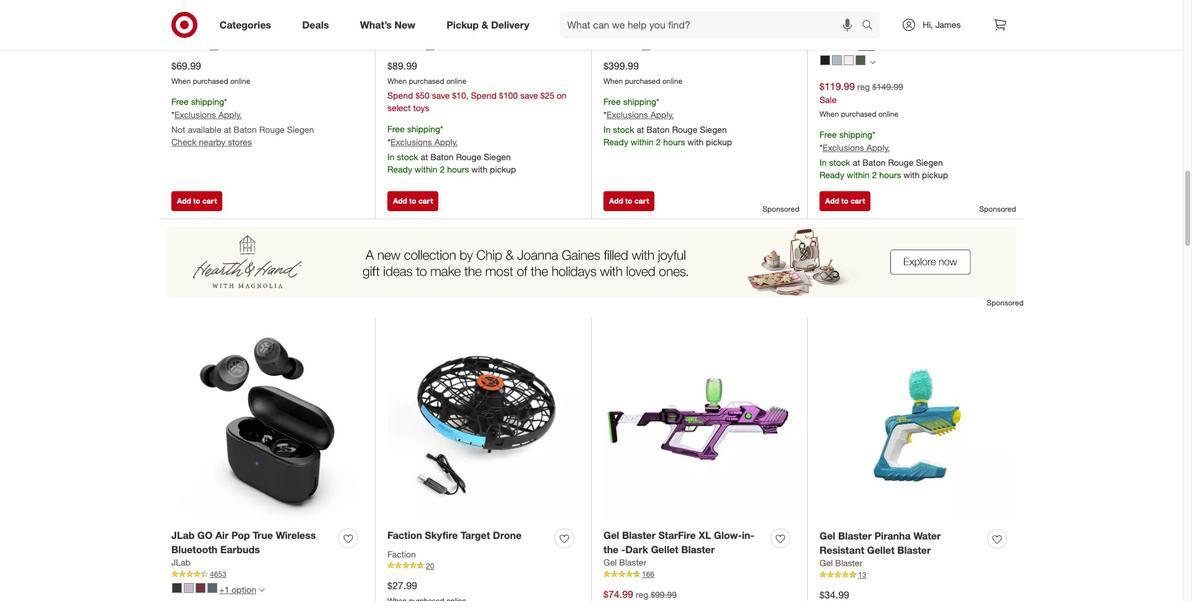 Task type: describe. For each thing, give the bounding box(es) containing it.
0 horizontal spatial stock
[[397, 152, 418, 162]]

shipping for exclusions apply. button below "$399.99 when purchased online"
[[623, 96, 656, 107]]

0 horizontal spatial free shipping * * exclusions apply. in stock at  baton rouge siegen ready within 2 hours with pickup
[[388, 124, 516, 175]]

baton for exclusions apply. button below $119.99 reg $149.99 sale when purchased online
[[863, 157, 886, 168]]

13 link
[[820, 570, 1012, 581]]

when inside $119.99 reg $149.99 sale when purchased online
[[820, 109, 839, 118]]

sponsored for bose soundlink flex portable bluetooth speaker
[[980, 204, 1016, 213]]

ssd
[[736, 15, 756, 27]]

online for $399.99
[[663, 76, 683, 85]]

search button
[[857, 11, 886, 41]]

0 horizontal spatial ready
[[388, 164, 412, 175]]

gellet inside gel blaster piranha water resistant gellet blaster
[[867, 544, 895, 556]]

search
[[857, 20, 886, 32]]

- inside 'gel blaster starfire xl glow-in- the -dark gellet blaster'
[[621, 543, 626, 556]]

acer 15.6" aspire 3 laptop - intel core i3 - 8gb ram - 256gb ssd storage - windows 11 in s mode - silver (a315-58-350l)
[[604, 1, 764, 56]]

95
[[642, 41, 650, 51]]

$119.99 reg $149.99 sale when purchased online
[[820, 80, 903, 118]]

storage
[[604, 29, 641, 41]]

online for $89.99
[[446, 76, 466, 85]]

$10,
[[452, 90, 469, 101]]

jlab for jlab go air pop true wireless bluetooth earbuds
[[171, 529, 195, 541]]

faction link
[[388, 548, 416, 561]]

go
[[197, 529, 213, 541]]

cart for $399.99
[[635, 196, 649, 205]]

silver
[[604, 43, 630, 56]]

- right the mode
[[760, 29, 764, 41]]

add to cart for $89.99
[[393, 196, 433, 205]]

bluetooth inside jlab go air pop true wireless bluetooth earbuds
[[171, 543, 218, 556]]

acer 15.6" aspire 3 laptop - intel core i3 - 8gb ram - 256gb ssd storage - windows 11 in s mode - silver (a315-58-350l) link
[[604, 0, 766, 56]]

+1 option
[[219, 584, 256, 595]]

lilac image
[[184, 583, 194, 593]]

what's new
[[360, 18, 416, 31]]

bose soundlink flex portable bluetooth speaker
[[820, 1, 962, 28]]

when for $69.99
[[171, 76, 191, 85]]

exclusions for exclusions apply. button underneath toys
[[391, 137, 432, 147]]

purchased inside $119.99 reg $149.99 sale when purchased online
[[841, 109, 877, 118]]

wheels
[[440, 1, 474, 13]]

exclusions for exclusions apply. button below "$399.99 when purchased online"
[[607, 109, 648, 120]]

earbuds
[[220, 543, 260, 556]]

purchased for $399.99
[[625, 76, 660, 85]]

gel blaster starfire xl glow-in- the -dark gellet blaster
[[604, 529, 755, 556]]

when for $89.99
[[388, 76, 407, 85]]

white image
[[844, 55, 854, 65]]

- right the i3
[[640, 15, 644, 27]]

- left intel
[[732, 1, 736, 13]]

only
[[453, 29, 471, 39]]

apply. for exclusions apply. button below $119.99 reg $149.99 sale when purchased online
[[867, 142, 890, 153]]

available
[[188, 124, 221, 135]]

xl
[[699, 529, 711, 541]]

stock for bose soundlink flex portable bluetooth speaker
[[829, 157, 850, 168]]

gel blaster for gel blaster starfire xl glow-in- the -dark gellet blaster
[[604, 557, 647, 568]]

1865
[[858, 42, 875, 51]]

deals
[[302, 18, 329, 31]]

* down $399.99
[[604, 109, 607, 120]]

hi,
[[923, 19, 933, 30]]

all colors + 1 more colors image
[[259, 587, 264, 593]]

exclusions apply. button down toys
[[391, 136, 458, 149]]

166
[[642, 570, 655, 579]]

nearby
[[199, 137, 226, 147]]

s
[[721, 29, 727, 41]]

$399.99
[[604, 59, 639, 72]]

2 save from the left
[[520, 90, 538, 101]]

4 add from the left
[[825, 196, 839, 205]]

blaster for "gel blaster" "link" corresponding to gel blaster piranha water resistant gellet blaster
[[835, 558, 863, 569]]

+1 option button
[[166, 580, 270, 600]]

black image for jlab go air pop true wireless bluetooth earbuds
[[172, 583, 182, 593]]

18
[[426, 41, 434, 51]]

hi, james
[[923, 19, 961, 30]]

* up 'not'
[[171, 109, 174, 120]]

bose soundlink flex portable bluetooth speaker link
[[820, 1, 982, 29]]

2 spend from the left
[[471, 90, 497, 101]]

rose image
[[196, 583, 206, 593]]

gel inside gel blaster piranha water resistant gellet blaster
[[820, 530, 836, 542]]

at inside the free shipping * * exclusions apply. not available at baton rouge siegen check nearby stores
[[224, 124, 231, 135]]

what's new link
[[349, 11, 431, 39]]

deals link
[[292, 11, 344, 39]]

standard
[[280, 1, 324, 13]]

pickup & delivery link
[[436, 11, 545, 39]]

skyfire
[[425, 529, 458, 541]]

within for bose soundlink flex portable bluetooth speaker
[[847, 170, 870, 180]]

faction for faction
[[388, 549, 416, 559]]

166 link
[[604, 569, 795, 580]]

windows
[[650, 29, 693, 41]]

cart for $89.99
[[419, 196, 433, 205]]

blaster for "gel blaster" "link" for gel blaster starfire xl glow-in- the -dark gellet blaster
[[619, 557, 647, 568]]

gel inside 'gel blaster starfire xl glow-in- the -dark gellet blaster'
[[604, 529, 619, 541]]

- inside marvel's spider-man 2 standard edition - playstation 5
[[207, 15, 211, 27]]

core
[[604, 15, 626, 27]]

delivery
[[491, 18, 529, 31]]

gel blaster piranha water resistant gellet blaster
[[820, 530, 941, 556]]

ready for acer 15.6" aspire 3 laptop - intel core i3 - 8gb ram - 256gb ssd storage - windows 11 in s mode - silver (a315-58-350l)
[[604, 137, 628, 147]]

$399.99 when purchased online
[[604, 59, 683, 85]]

water
[[914, 530, 941, 542]]

siegen inside the free shipping * * exclusions apply. not available at baton rouge siegen check nearby stores
[[287, 124, 314, 135]]

free down select
[[388, 124, 405, 134]]

playstation inside marvel's spider-man 2 standard edition - playstation 5
[[214, 15, 268, 27]]

mode
[[730, 29, 757, 41]]

free shipping * * exclusions apply. in stock at  baton rouge siegen ready within 2 hours with pickup for acer 15.6" aspire 3 laptop - intel core i3 - 8gb ram - 256gb ssd storage - windows 11 in s mode - silver (a315-58-350l)
[[604, 96, 732, 147]]

exclusions apply. button up available
[[174, 109, 242, 121]]

hot
[[420, 1, 437, 13]]

advertisement region
[[159, 226, 1024, 297]]

18 link
[[388, 41, 579, 52]]

baton for exclusions apply. button below "$399.99 when purchased online"
[[647, 124, 670, 135]]

green image
[[856, 55, 866, 65]]

What can we help you find? suggestions appear below search field
[[560, 11, 865, 39]]

building
[[475, 15, 513, 27]]

select
[[388, 103, 411, 113]]

bose for bose
[[820, 30, 840, 40]]

in for bose soundlink flex portable bluetooth speaker
[[820, 157, 827, 168]]

jlab for jlab
[[171, 557, 191, 568]]

air
[[215, 529, 229, 541]]

986pcs
[[388, 29, 421, 41]]

i3
[[629, 15, 637, 27]]

man
[[249, 1, 269, 13]]

to for $399.99
[[625, 196, 633, 205]]

350l)
[[678, 43, 704, 56]]

playstation link
[[171, 28, 215, 41]]

in-
[[742, 529, 755, 541]]

faction skyfire target drone
[[388, 529, 522, 541]]

gel blaster link for gel blaster starfire xl glow-in- the -dark gellet blaster
[[604, 557, 647, 569]]

vulcan
[[388, 15, 419, 27]]

0 horizontal spatial within
[[415, 164, 438, 175]]

to for $89.99
[[409, 196, 416, 205]]

mega hot wheels aston martin vulcan collectible building set - 986pcs
[[388, 1, 538, 41]]

free shipping * * exclusions apply. in stock at  baton rouge siegen ready within 2 hours with pickup for bose soundlink flex portable bluetooth speaker
[[820, 129, 948, 180]]

13
[[858, 570, 867, 580]]

resistant
[[820, 544, 864, 556]]

4653 link
[[171, 569, 363, 580]]

mega construx only at ¬
[[388, 28, 491, 41]]

acer link
[[604, 28, 622, 41]]

black image for bose soundlink flex portable bluetooth speaker
[[820, 55, 830, 65]]

(a315-
[[632, 43, 663, 56]]

faction for faction skyfire target drone
[[388, 529, 422, 541]]

$74.99
[[604, 588, 633, 600]]

4 to from the left
[[842, 196, 849, 205]]

2 inside marvel's spider-man 2 standard edition - playstation 5
[[272, 1, 277, 13]]

on
[[557, 90, 567, 101]]

free down the sale
[[820, 129, 837, 140]]

4653
[[210, 570, 226, 579]]

jlab go air pop true wireless bluetooth earbuds link
[[171, 528, 333, 557]]

drone
[[493, 529, 522, 541]]

dark
[[626, 543, 648, 556]]

rouge inside the free shipping * * exclusions apply. not available at baton rouge siegen check nearby stores
[[259, 124, 285, 135]]

free down $399.99
[[604, 96, 621, 107]]

add to cart button for $399.99
[[604, 191, 655, 211]]

marvel's spider-man 2 standard edition - playstation 5 link
[[171, 0, 333, 28]]

all colors + 1 more colors element
[[259, 586, 264, 593]]

all colors image
[[870, 60, 876, 65]]

exclusions apply. button down "$399.99 when purchased online"
[[607, 109, 674, 121]]

+1
[[219, 584, 229, 595]]

256gb
[[702, 15, 733, 27]]

collectible
[[422, 15, 472, 27]]

shipping for exclusions apply. button above available
[[191, 96, 224, 107]]



Task type: locate. For each thing, give the bounding box(es) containing it.
shipping up available
[[191, 96, 224, 107]]

1 add from the left
[[177, 196, 191, 205]]

the
[[604, 543, 619, 556]]

black image
[[820, 55, 830, 65], [172, 583, 182, 593]]

pickup for bose soundlink flex portable bluetooth speaker
[[922, 170, 948, 180]]

when inside $89.99 when purchased online spend $50 save $10, spend $100 save $25 on select toys
[[388, 76, 407, 85]]

ready for bose soundlink flex portable bluetooth speaker
[[820, 170, 844, 180]]

1 vertical spatial jlab
[[171, 557, 191, 568]]

* down "$69.99 when purchased online"
[[224, 96, 227, 107]]

when down $89.99
[[388, 76, 407, 85]]

gel up "resistant"
[[820, 530, 836, 542]]

* down the sale
[[820, 142, 823, 153]]

2 horizontal spatial with
[[904, 170, 920, 180]]

mega
[[388, 1, 417, 13]]

1 vertical spatial faction
[[388, 549, 416, 559]]

categories link
[[209, 11, 287, 39]]

online for $69.99
[[230, 76, 250, 85]]

apply. for exclusions apply. button above available
[[218, 109, 242, 120]]

in
[[710, 29, 718, 41]]

gellet inside 'gel blaster starfire xl glow-in- the -dark gellet blaster'
[[651, 543, 679, 556]]

not
[[171, 124, 185, 135]]

jlab go air pop true wireless bluetooth earbuds image
[[171, 330, 363, 521], [171, 330, 363, 521]]

purchased
[[193, 76, 228, 85], [409, 76, 444, 85], [625, 76, 660, 85], [841, 109, 877, 118]]

2 horizontal spatial free shipping * * exclusions apply. in stock at  baton rouge siegen ready within 2 hours with pickup
[[820, 129, 948, 180]]

1 horizontal spatial spend
[[471, 90, 497, 101]]

0 horizontal spatial reg
[[636, 589, 648, 600]]

bose for bose soundlink flex portable bluetooth speaker
[[820, 1, 844, 14]]

when down $399.99
[[604, 76, 623, 85]]

4 add to cart button from the left
[[820, 191, 871, 211]]

* down $119.99 reg $149.99 sale when purchased online
[[873, 129, 876, 140]]

add to cart button for $69.99
[[171, 191, 223, 211]]

- right the 'the' at the bottom right
[[621, 543, 626, 556]]

1 vertical spatial bose
[[820, 30, 840, 40]]

$69.99 when purchased online
[[171, 59, 250, 85]]

2 jlab from the top
[[171, 557, 191, 568]]

3 to from the left
[[625, 196, 633, 205]]

exclusions for exclusions apply. button below $119.99 reg $149.99 sale when purchased online
[[823, 142, 864, 153]]

free shipping * * exclusions apply. not available at baton rouge siegen check nearby stores
[[171, 96, 314, 147]]

when inside "$69.99 when purchased online"
[[171, 76, 191, 85]]

add to cart for $69.99
[[177, 196, 217, 205]]

online inside $119.99 reg $149.99 sale when purchased online
[[879, 109, 899, 118]]

reg for $74.99
[[636, 589, 648, 600]]

jlab inside jlab go air pop true wireless bluetooth earbuds
[[171, 529, 195, 541]]

acer
[[604, 1, 626, 13], [604, 29, 622, 39]]

1 acer from the top
[[604, 1, 626, 13]]

acer for acer 15.6" aspire 3 laptop - intel core i3 - 8gb ram - 256gb ssd storage - windows 11 in s mode - silver (a315-58-350l)
[[604, 1, 626, 13]]

jlab
[[171, 529, 195, 541], [171, 557, 191, 568]]

martin
[[507, 1, 538, 13]]

apply. for exclusions apply. button underneath toys
[[435, 137, 458, 147]]

shipping down "$399.99 when purchased online"
[[623, 96, 656, 107]]

bluetooth inside bose soundlink flex portable bluetooth speaker
[[820, 15, 866, 28]]

purchased for $69.99
[[193, 76, 228, 85]]

gel blaster starfire xl glow-in-the -dark gellet blaster image
[[604, 330, 795, 521], [604, 330, 795, 521]]

shipping for exclusions apply. button below $119.99 reg $149.99 sale when purchased online
[[839, 129, 873, 140]]

2 horizontal spatial within
[[847, 170, 870, 180]]

1 save from the left
[[432, 90, 450, 101]]

- up 11
[[695, 15, 699, 27]]

1 vertical spatial playstation
[[171, 29, 215, 39]]

exclusions up available
[[174, 109, 216, 120]]

sale
[[820, 94, 837, 105]]

exclusions apply. button down $119.99 reg $149.99 sale when purchased online
[[823, 142, 890, 154]]

1 horizontal spatial in
[[604, 124, 611, 135]]

add to cart for $399.99
[[609, 196, 649, 205]]

reg inside $119.99 reg $149.99 sale when purchased online
[[857, 81, 870, 92]]

1 horizontal spatial hours
[[663, 137, 685, 147]]

2 add to cart from the left
[[393, 196, 433, 205]]

1 add to cart button from the left
[[171, 191, 223, 211]]

spend up select
[[388, 90, 413, 101]]

0 vertical spatial bluetooth
[[820, 15, 866, 28]]

categories
[[220, 18, 271, 31]]

1 jlab from the top
[[171, 529, 195, 541]]

1 horizontal spatial black image
[[820, 55, 830, 65]]

blue image
[[832, 55, 842, 65]]

within for acer 15.6" aspire 3 laptop - intel core i3 - 8gb ram - 256gb ssd storage - windows 11 in s mode - silver (a315-58-350l)
[[631, 137, 654, 147]]

$89.99 when purchased online spend $50 save $10, spend $100 save $25 on select toys
[[388, 59, 567, 113]]

cart for $69.99
[[202, 196, 217, 205]]

exclusions inside the free shipping * * exclusions apply. not available at baton rouge siegen check nearby stores
[[174, 109, 216, 120]]

when down the sale
[[820, 109, 839, 118]]

jlab go air pop true wireless bluetooth earbuds
[[171, 529, 316, 556]]

faction skyfire target drone image
[[388, 330, 579, 521], [388, 330, 579, 521]]

0 vertical spatial playstation
[[214, 15, 268, 27]]

0 vertical spatial jlab
[[171, 529, 195, 541]]

- up playstation link
[[207, 15, 211, 27]]

0 horizontal spatial black image
[[172, 583, 182, 593]]

jlab up the 'lilac' icon
[[171, 557, 191, 568]]

faction up the $27.99
[[388, 549, 416, 559]]

gel blaster link down dark
[[604, 557, 647, 569]]

wireless
[[276, 529, 316, 541]]

mega hot wheels aston martin vulcan collectible building set - 986pcs link
[[388, 0, 550, 41]]

4 add to cart from the left
[[825, 196, 865, 205]]

when inside "$399.99 when purchased online"
[[604, 76, 623, 85]]

acer up core on the top right
[[604, 1, 626, 13]]

0 vertical spatial faction
[[388, 529, 422, 541]]

0 horizontal spatial bluetooth
[[171, 543, 218, 556]]

shipping inside the free shipping * * exclusions apply. not available at baton rouge siegen check nearby stores
[[191, 96, 224, 107]]

speaker
[[869, 15, 908, 28]]

3 add from the left
[[609, 196, 623, 205]]

james
[[935, 19, 961, 30]]

1 horizontal spatial pickup
[[706, 137, 732, 147]]

purchased down the $69.99
[[193, 76, 228, 85]]

add to cart button
[[171, 191, 223, 211], [388, 191, 439, 211], [604, 191, 655, 211], [820, 191, 871, 211]]

purchased inside "$399.99 when purchased online"
[[625, 76, 660, 85]]

to for $69.99
[[193, 196, 200, 205]]

rouge
[[259, 124, 285, 135], [672, 124, 698, 135], [456, 152, 481, 162], [888, 157, 914, 168]]

8gb
[[647, 15, 667, 27]]

slate image
[[207, 583, 217, 593]]

baton
[[234, 124, 257, 135], [647, 124, 670, 135], [431, 152, 454, 162], [863, 157, 886, 168]]

check nearby stores button
[[171, 136, 252, 149]]

reg for $119.99
[[857, 81, 870, 92]]

gel blaster
[[604, 557, 647, 568], [820, 558, 863, 569]]

2 acer from the top
[[604, 29, 622, 39]]

at inside mega construx only at ¬
[[473, 29, 481, 39]]

$25
[[541, 90, 555, 101]]

gel
[[604, 529, 619, 541], [820, 530, 836, 542], [604, 557, 617, 568], [820, 558, 833, 569]]

when for $399.99
[[604, 76, 623, 85]]

starfire
[[658, 529, 696, 541]]

1 horizontal spatial gellet
[[867, 544, 895, 556]]

bluetooth up bose link
[[820, 15, 866, 28]]

1 vertical spatial bluetooth
[[171, 543, 218, 556]]

free shipping * * exclusions apply. in stock at  baton rouge siegen ready within 2 hours with pickup down toys
[[388, 124, 516, 175]]

pickup
[[706, 137, 732, 147], [490, 164, 516, 175], [922, 170, 948, 180]]

hours for bose soundlink flex portable bluetooth speaker
[[879, 170, 901, 180]]

gel blaster down dark
[[604, 557, 647, 568]]

blaster up "resistant"
[[838, 530, 872, 542]]

pickup & delivery
[[447, 18, 529, 31]]

- right set
[[534, 15, 538, 27]]

pickup for acer 15.6" aspire 3 laptop - intel core i3 - 8gb ram - 256gb ssd storage - windows 11 in s mode - silver (a315-58-350l)
[[706, 137, 732, 147]]

gellet
[[651, 543, 679, 556], [867, 544, 895, 556]]

gel down the 'the' at the bottom right
[[604, 557, 617, 568]]

0 vertical spatial reg
[[857, 81, 870, 92]]

gel blaster link down "resistant"
[[820, 557, 863, 570]]

1 bose from the top
[[820, 1, 844, 14]]

2 add from the left
[[393, 196, 407, 205]]

add for $69.99
[[177, 196, 191, 205]]

3
[[688, 1, 694, 13]]

exclusions down "$399.99 when purchased online"
[[607, 109, 648, 120]]

gel up the 'the' at the bottom right
[[604, 529, 619, 541]]

gel blaster down "resistant"
[[820, 558, 863, 569]]

online down $149.99
[[879, 109, 899, 118]]

bose up blue icon
[[820, 30, 840, 40]]

marvel's
[[171, 1, 211, 13]]

0 horizontal spatial gel blaster link
[[604, 557, 647, 569]]

apply. inside the free shipping * * exclusions apply. not available at baton rouge siegen check nearby stores
[[218, 109, 242, 120]]

intel
[[739, 1, 760, 13]]

1 horizontal spatial reg
[[857, 81, 870, 92]]

in for acer 15.6" aspire 3 laptop - intel core i3 - 8gb ram - 256gb ssd storage - windows 11 in s mode - silver (a315-58-350l)
[[604, 124, 611, 135]]

add for $89.99
[[393, 196, 407, 205]]

save
[[432, 90, 450, 101], [520, 90, 538, 101]]

2 horizontal spatial stock
[[829, 157, 850, 168]]

reg left $149.99
[[857, 81, 870, 92]]

shipping down $119.99 reg $149.99 sale when purchased online
[[839, 129, 873, 140]]

add to cart button for $89.99
[[388, 191, 439, 211]]

with for bose soundlink flex portable bluetooth speaker
[[904, 170, 920, 180]]

0 horizontal spatial pickup
[[490, 164, 516, 175]]

gellet down starfire
[[651, 543, 679, 556]]

3 add to cart from the left
[[609, 196, 649, 205]]

online inside "$69.99 when purchased online"
[[230, 76, 250, 85]]

exclusions for exclusions apply. button above available
[[174, 109, 216, 120]]

free inside the free shipping * * exclusions apply. not available at baton rouge siegen check nearby stores
[[171, 96, 189, 107]]

playstation
[[214, 15, 268, 27], [171, 29, 215, 39]]

$99.99
[[651, 589, 677, 600]]

gel down "resistant"
[[820, 558, 833, 569]]

blaster
[[622, 529, 656, 541], [838, 530, 872, 542], [681, 543, 715, 556], [897, 544, 931, 556], [619, 557, 647, 568], [835, 558, 863, 569]]

shipping for exclusions apply. button underneath toys
[[407, 124, 440, 134]]

gel blaster for gel blaster piranha water resistant gellet blaster
[[820, 558, 863, 569]]

add for $399.99
[[609, 196, 623, 205]]

blaster down dark
[[619, 557, 647, 568]]

2 horizontal spatial ready
[[820, 170, 844, 180]]

in
[[604, 124, 611, 135], [388, 152, 395, 162], [820, 157, 827, 168]]

flex
[[900, 1, 919, 14]]

2 bose from the top
[[820, 30, 840, 40]]

1 horizontal spatial stock
[[613, 124, 634, 135]]

option
[[232, 584, 256, 595]]

bose inside bose soundlink flex portable bluetooth speaker
[[820, 1, 844, 14]]

save right $50
[[432, 90, 450, 101]]

1 horizontal spatial gel blaster link
[[820, 557, 863, 570]]

66
[[210, 41, 218, 51]]

playstation down the edition on the top of page
[[171, 29, 215, 39]]

purchased down $399.99
[[625, 76, 660, 85]]

gel blaster piranha water resistant gellet blaster link
[[820, 529, 982, 557]]

3 add to cart button from the left
[[604, 191, 655, 211]]

playstation down spider-
[[214, 15, 268, 27]]

new
[[395, 18, 416, 31]]

4 cart from the left
[[851, 196, 865, 205]]

exclusions apply. button
[[174, 109, 242, 121], [607, 109, 674, 121], [391, 136, 458, 149], [823, 142, 890, 154]]

exclusions
[[174, 109, 216, 120], [607, 109, 648, 120], [391, 137, 432, 147], [823, 142, 864, 153]]

1 faction from the top
[[388, 529, 422, 541]]

reg inside $74.99 reg $99.99
[[636, 589, 648, 600]]

$27.99
[[388, 579, 417, 592]]

purchased down $119.99
[[841, 109, 877, 118]]

0 horizontal spatial gel blaster
[[604, 557, 647, 568]]

free up 'not'
[[171, 96, 189, 107]]

apply. down $119.99 reg $149.99 sale when purchased online
[[867, 142, 890, 153]]

purchased inside $89.99 when purchased online spend $50 save $10, spend $100 save $25 on select toys
[[409, 76, 444, 85]]

gellet down piranha in the bottom of the page
[[867, 544, 895, 556]]

exclusions down the sale
[[823, 142, 864, 153]]

blaster for the gel blaster piranha water resistant gellet blaster link at the right bottom
[[838, 530, 872, 542]]

bluetooth down go
[[171, 543, 218, 556]]

2 horizontal spatial pickup
[[922, 170, 948, 180]]

reg down 166
[[636, 589, 648, 600]]

when
[[171, 76, 191, 85], [388, 76, 407, 85], [604, 76, 623, 85], [820, 109, 839, 118]]

1 horizontal spatial save
[[520, 90, 538, 101]]

* down select
[[388, 137, 391, 147]]

$74.99 reg $99.99
[[604, 588, 677, 600]]

hours for acer 15.6" aspire 3 laptop - intel core i3 - 8gb ram - 256gb ssd storage - windows 11 in s mode - silver (a315-58-350l)
[[663, 137, 685, 147]]

spider-
[[214, 1, 249, 13]]

0 vertical spatial bose
[[820, 1, 844, 14]]

2 horizontal spatial hours
[[879, 170, 901, 180]]

blaster down "resistant"
[[835, 558, 863, 569]]

0 vertical spatial acer
[[604, 1, 626, 13]]

bose link
[[820, 29, 840, 41]]

true
[[253, 529, 273, 541]]

exclusions down toys
[[391, 137, 432, 147]]

apply. for exclusions apply. button below "$399.99 when purchased online"
[[651, 109, 674, 120]]

spend right $10,
[[471, 90, 497, 101]]

¬
[[483, 28, 491, 41]]

0 horizontal spatial gellet
[[651, 543, 679, 556]]

apply. down "$399.99 when purchased online"
[[651, 109, 674, 120]]

stores
[[228, 137, 252, 147]]

soundlink
[[847, 1, 897, 14]]

gel blaster starfire xl glow-in- the -dark gellet blaster link
[[604, 528, 766, 557]]

jlab link
[[171, 557, 191, 569]]

0 horizontal spatial with
[[472, 164, 488, 175]]

pop
[[231, 529, 250, 541]]

baton for exclusions apply. button above available
[[234, 124, 257, 135]]

$149.99
[[873, 81, 903, 92]]

apply.
[[218, 109, 242, 120], [651, 109, 674, 120], [435, 137, 458, 147], [867, 142, 890, 153]]

online up the free shipping * * exclusions apply. not available at baton rouge siegen check nearby stores
[[230, 76, 250, 85]]

online up $10,
[[446, 76, 466, 85]]

0 horizontal spatial save
[[432, 90, 450, 101]]

blaster down xl
[[681, 543, 715, 556]]

black image left the 'lilac' icon
[[172, 583, 182, 593]]

58-
[[663, 43, 678, 56]]

purchased for $89.99
[[409, 76, 444, 85]]

what's
[[360, 18, 392, 31]]

*
[[224, 96, 227, 107], [656, 96, 660, 107], [171, 109, 174, 120], [604, 109, 607, 120], [440, 124, 443, 134], [873, 129, 876, 140], [388, 137, 391, 147], [820, 142, 823, 153]]

acer inside acer 15.6" aspire 3 laptop - intel core i3 - 8gb ram - 256gb ssd storage - windows 11 in s mode - silver (a315-58-350l)
[[604, 1, 626, 13]]

baton for exclusions apply. button underneath toys
[[431, 152, 454, 162]]

purchased up $50
[[409, 76, 444, 85]]

1 vertical spatial acer
[[604, 29, 622, 39]]

bose up bose link
[[820, 1, 844, 14]]

* down "$399.99 when purchased online"
[[656, 96, 660, 107]]

1 add to cart from the left
[[177, 196, 217, 205]]

when down the $69.99
[[171, 76, 191, 85]]

2 faction from the top
[[388, 549, 416, 559]]

0 horizontal spatial hours
[[447, 164, 469, 175]]

portable
[[922, 1, 962, 14]]

acer down core on the top right
[[604, 29, 622, 39]]

glow-
[[714, 529, 742, 541]]

online down 58-
[[663, 76, 683, 85]]

apply. up stores
[[218, 109, 242, 120]]

1 to from the left
[[193, 196, 200, 205]]

purchased inside "$69.99 when purchased online"
[[193, 76, 228, 85]]

0 horizontal spatial in
[[388, 152, 395, 162]]

apply. down $10,
[[435, 137, 458, 147]]

black image left blue icon
[[820, 55, 830, 65]]

2 horizontal spatial in
[[820, 157, 827, 168]]

shipping down toys
[[407, 124, 440, 134]]

jlab left go
[[171, 529, 195, 541]]

* down $89.99 when purchased online spend $50 save $10, spend $100 save $25 on select toys
[[440, 124, 443, 134]]

gel blaster link for gel blaster piranha water resistant gellet blaster
[[820, 557, 863, 570]]

1 horizontal spatial with
[[688, 137, 704, 147]]

save left $25
[[520, 90, 538, 101]]

2 add to cart button from the left
[[388, 191, 439, 211]]

1 horizontal spatial bluetooth
[[820, 15, 866, 28]]

faction up faction link
[[388, 529, 422, 541]]

blaster up dark
[[622, 529, 656, 541]]

- up (a315- at right
[[643, 29, 647, 41]]

with for acer 15.6" aspire 3 laptop - intel core i3 - 8gb ram - 256gb ssd storage - windows 11 in s mode - silver (a315-58-350l)
[[688, 137, 704, 147]]

3 cart from the left
[[635, 196, 649, 205]]

spend
[[388, 90, 413, 101], [471, 90, 497, 101]]

1 spend from the left
[[388, 90, 413, 101]]

sponsored for acer 15.6" aspire 3 laptop - intel core i3 - 8gb ram - 256gb ssd storage - windows 11 in s mode - silver (a315-58-350l)
[[763, 204, 800, 213]]

gel blaster piranha water resistant gellet blaster image
[[820, 330, 1012, 522], [820, 330, 1012, 522]]

1 vertical spatial black image
[[172, 583, 182, 593]]

all colors element
[[870, 58, 876, 66]]

1 horizontal spatial free shipping * * exclusions apply. in stock at  baton rouge siegen ready within 2 hours with pickup
[[604, 96, 732, 147]]

1 cart from the left
[[202, 196, 217, 205]]

blaster down water
[[897, 544, 931, 556]]

add to cart
[[177, 196, 217, 205], [393, 196, 433, 205], [609, 196, 649, 205], [825, 196, 865, 205]]

2 cart from the left
[[419, 196, 433, 205]]

1 horizontal spatial ready
[[604, 137, 628, 147]]

baton inside the free shipping * * exclusions apply. not available at baton rouge siegen check nearby stores
[[234, 124, 257, 135]]

0 horizontal spatial spend
[[388, 90, 413, 101]]

20
[[426, 561, 434, 571]]

blaster for gel blaster starfire xl glow-in- the -dark gellet blaster link
[[622, 529, 656, 541]]

acer for acer
[[604, 29, 622, 39]]

- inside mega hot wheels aston martin vulcan collectible building set - 986pcs
[[534, 15, 538, 27]]

laptop
[[696, 1, 730, 13]]

stock for acer 15.6" aspire 3 laptop - intel core i3 - 8gb ram - 256gb ssd storage - windows 11 in s mode - silver (a315-58-350l)
[[613, 124, 634, 135]]

1 vertical spatial reg
[[636, 589, 648, 600]]

target
[[461, 529, 490, 541]]

1 horizontal spatial gel blaster
[[820, 558, 863, 569]]

online inside $89.99 when purchased online spend $50 save $10, spend $100 save $25 on select toys
[[446, 76, 466, 85]]

free shipping * * exclusions apply. in stock at  baton rouge siegen ready within 2 hours with pickup down $119.99 reg $149.99 sale when purchased online
[[820, 129, 948, 180]]

1 horizontal spatial within
[[631, 137, 654, 147]]

free shipping * * exclusions apply. in stock at  baton rouge siegen ready within 2 hours with pickup down "$399.99 when purchased online"
[[604, 96, 732, 147]]

free shipping * * exclusions apply. in stock at  baton rouge siegen ready within 2 hours with pickup
[[604, 96, 732, 147], [388, 124, 516, 175], [820, 129, 948, 180]]

2 to from the left
[[409, 196, 416, 205]]

siegen
[[287, 124, 314, 135], [700, 124, 727, 135], [484, 152, 511, 162], [916, 157, 943, 168]]

0 vertical spatial black image
[[820, 55, 830, 65]]

online inside "$399.99 when purchased online"
[[663, 76, 683, 85]]



Task type: vqa. For each thing, say whether or not it's contained in the screenshot.
third VIEW from right
no



